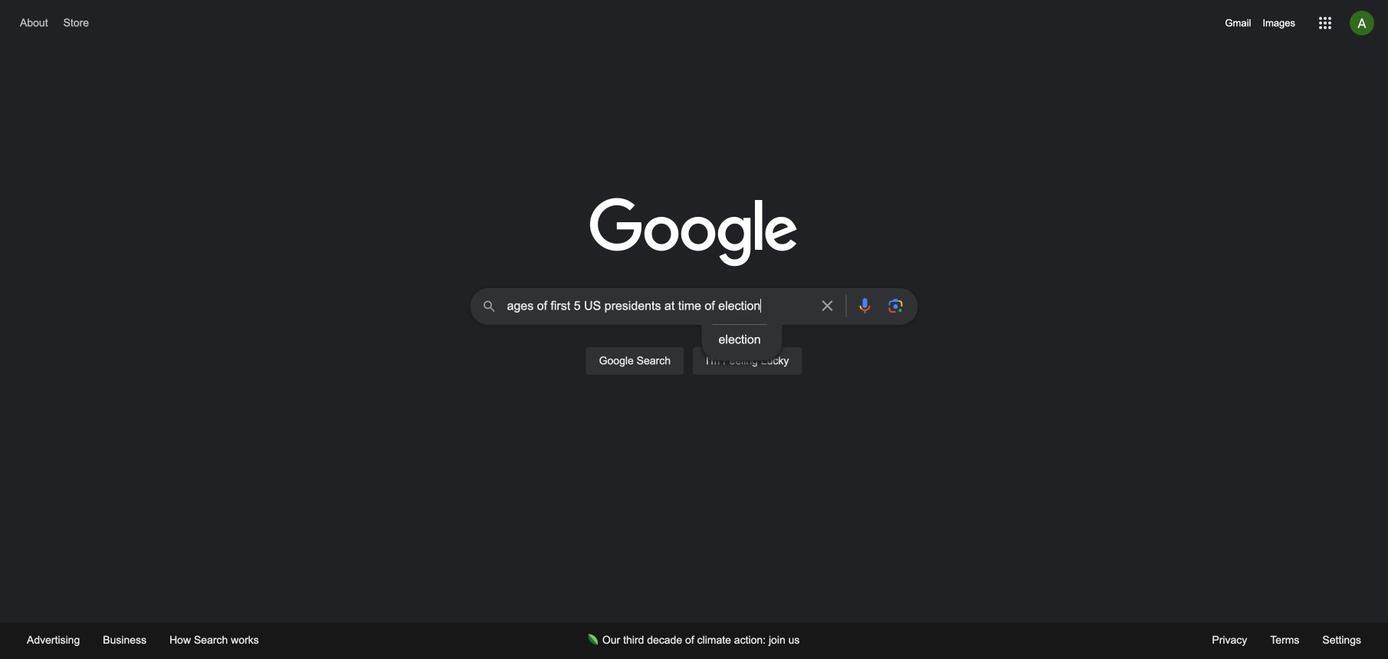 Task type: describe. For each thing, give the bounding box(es) containing it.
search by voice image
[[856, 297, 874, 315]]



Task type: vqa. For each thing, say whether or not it's contained in the screenshot.
Search By Voice icon on the top right of page
yes



Task type: locate. For each thing, give the bounding box(es) containing it.
search by image image
[[887, 297, 905, 315]]

google image
[[590, 198, 798, 268]]

Search text field
[[507, 297, 809, 318]]

None search field
[[15, 284, 1373, 393]]



